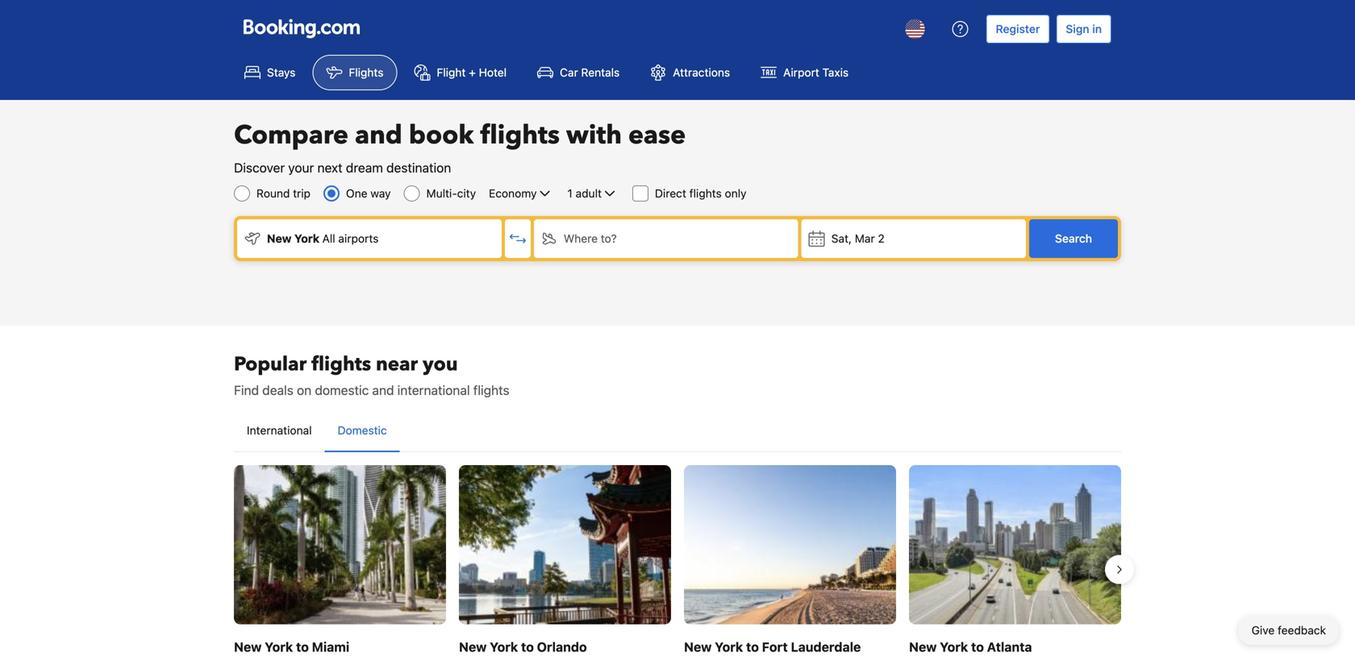 Task type: vqa. For each thing, say whether or not it's contained in the screenshot.
Register
yes



Task type: describe. For each thing, give the bounding box(es) containing it.
lauderdale
[[791, 640, 861, 655]]

new for new york to miami
[[234, 640, 262, 655]]

with
[[566, 118, 622, 153]]

region containing new york to miami
[[221, 459, 1134, 662]]

compare and book flights with ease discover your next dream destination
[[234, 118, 686, 175]]

register
[[996, 22, 1040, 35]]

attractions link
[[637, 55, 744, 90]]

new for new york to atlanta
[[909, 640, 937, 655]]

find
[[234, 383, 259, 398]]

to for atlanta
[[971, 640, 984, 655]]

new for new york to fort lauderdale
[[684, 640, 712, 655]]

1 adult
[[568, 187, 602, 200]]

airport taxis link
[[747, 55, 863, 90]]

new for new york all airports
[[267, 232, 292, 245]]

and inside the popular flights near you find deals on domestic and international flights
[[372, 383, 394, 398]]

taxis
[[823, 66, 849, 79]]

rentals
[[581, 66, 620, 79]]

way
[[371, 187, 391, 200]]

round trip
[[257, 187, 311, 200]]

dream
[[346, 160, 383, 175]]

direct
[[655, 187, 687, 200]]

near
[[376, 351, 418, 378]]

attractions
[[673, 66, 730, 79]]

tab list containing international
[[234, 410, 1121, 453]]

where to?
[[564, 232, 617, 245]]

deals
[[262, 383, 294, 398]]

york for airports
[[294, 232, 320, 245]]

flights inside compare and book flights with ease discover your next dream destination
[[480, 118, 560, 153]]

new york to orlando
[[459, 640, 587, 655]]

york for fort
[[715, 640, 743, 655]]

sat, mar 2
[[832, 232, 885, 245]]

city
[[457, 187, 476, 200]]

popular
[[234, 351, 307, 378]]

york for orlando
[[490, 640, 518, 655]]

flights
[[349, 66, 384, 79]]

multi-
[[426, 187, 457, 200]]

stays
[[267, 66, 296, 79]]

domestic
[[338, 424, 387, 437]]

mar
[[855, 232, 875, 245]]

new for new york to orlando
[[459, 640, 487, 655]]

flights link
[[313, 55, 397, 90]]

multi-city
[[426, 187, 476, 200]]

new york to orlando link
[[459, 466, 671, 662]]

new york to miami link
[[234, 466, 446, 662]]

sign
[[1066, 22, 1090, 35]]

car
[[560, 66, 578, 79]]

ease
[[629, 118, 686, 153]]

york for atlanta
[[940, 640, 968, 655]]

+
[[469, 66, 476, 79]]

to for orlando
[[521, 640, 534, 655]]

compare
[[234, 118, 349, 153]]

international button
[[234, 410, 325, 452]]

one
[[346, 187, 368, 200]]

sat,
[[832, 232, 852, 245]]

register link
[[986, 15, 1050, 44]]

atlanta
[[987, 640, 1032, 655]]

flight + hotel
[[437, 66, 507, 79]]

car rentals
[[560, 66, 620, 79]]

new york to atlanta link
[[909, 466, 1121, 662]]

stays link
[[231, 55, 309, 90]]

new york to miami image
[[234, 466, 446, 625]]



Task type: locate. For each thing, give the bounding box(es) containing it.
round
[[257, 187, 290, 200]]

flight
[[437, 66, 466, 79]]

fort
[[762, 640, 788, 655]]

direct flights only
[[655, 187, 747, 200]]

and
[[355, 118, 402, 153], [372, 383, 394, 398]]

search button
[[1029, 219, 1118, 258]]

destination
[[386, 160, 451, 175]]

york for miami
[[265, 640, 293, 655]]

flights left only in the right of the page
[[690, 187, 722, 200]]

york
[[294, 232, 320, 245], [265, 640, 293, 655], [490, 640, 518, 655], [715, 640, 743, 655], [940, 640, 968, 655]]

only
[[725, 187, 747, 200]]

to?
[[601, 232, 617, 245]]

flights
[[480, 118, 560, 153], [690, 187, 722, 200], [311, 351, 371, 378], [473, 383, 510, 398]]

sign in
[[1066, 22, 1102, 35]]

international
[[247, 424, 312, 437]]

4 to from the left
[[971, 640, 984, 655]]

give
[[1252, 624, 1275, 637]]

where
[[564, 232, 598, 245]]

hotel
[[479, 66, 507, 79]]

flights right international
[[473, 383, 510, 398]]

all
[[322, 232, 335, 245]]

sat, mar 2 button
[[802, 219, 1026, 258]]

give feedback button
[[1239, 616, 1339, 645]]

in
[[1093, 22, 1102, 35]]

miami
[[312, 640, 349, 655]]

to left atlanta
[[971, 640, 984, 655]]

new york all airports
[[267, 232, 379, 245]]

2
[[878, 232, 885, 245]]

booking.com logo image
[[244, 19, 360, 38], [244, 19, 360, 38]]

and down near
[[372, 383, 394, 398]]

york left orlando
[[490, 640, 518, 655]]

new york to fort lauderdale
[[684, 640, 861, 655]]

flights up economy
[[480, 118, 560, 153]]

new
[[267, 232, 292, 245], [234, 640, 262, 655], [459, 640, 487, 655], [684, 640, 712, 655], [909, 640, 937, 655]]

york left fort
[[715, 640, 743, 655]]

2 to from the left
[[521, 640, 534, 655]]

new york to miami
[[234, 640, 349, 655]]

1 adult button
[[566, 184, 620, 203]]

new york to atlanta
[[909, 640, 1032, 655]]

sign in link
[[1056, 15, 1112, 44]]

airport taxis
[[784, 66, 849, 79]]

to left fort
[[746, 640, 759, 655]]

economy
[[489, 187, 537, 200]]

flights up domestic
[[311, 351, 371, 378]]

airports
[[338, 232, 379, 245]]

to left miami
[[296, 640, 309, 655]]

new york to fort lauderdale image
[[684, 466, 896, 625]]

region
[[221, 459, 1134, 662]]

orlando
[[537, 640, 587, 655]]

feedback
[[1278, 624, 1326, 637]]

your
[[288, 160, 314, 175]]

0 vertical spatial and
[[355, 118, 402, 153]]

book
[[409, 118, 474, 153]]

and up dream
[[355, 118, 402, 153]]

domestic
[[315, 383, 369, 398]]

1 vertical spatial and
[[372, 383, 394, 398]]

where to? button
[[534, 219, 799, 258]]

new york to orlando image
[[459, 466, 671, 625]]

3 to from the left
[[746, 640, 759, 655]]

trip
[[293, 187, 311, 200]]

international
[[398, 383, 470, 398]]

to for fort
[[746, 640, 759, 655]]

one way
[[346, 187, 391, 200]]

york left atlanta
[[940, 640, 968, 655]]

new york to atlanta image
[[909, 466, 1121, 625]]

flight + hotel link
[[401, 55, 520, 90]]

york left the all
[[294, 232, 320, 245]]

search
[[1055, 232, 1092, 245]]

give feedback
[[1252, 624, 1326, 637]]

york left miami
[[265, 640, 293, 655]]

to for miami
[[296, 640, 309, 655]]

to left orlando
[[521, 640, 534, 655]]

car rentals link
[[524, 55, 634, 90]]

and inside compare and book flights with ease discover your next dream destination
[[355, 118, 402, 153]]

adult
[[576, 187, 602, 200]]

1
[[568, 187, 573, 200]]

domestic button
[[325, 410, 400, 452]]

on
[[297, 383, 312, 398]]

discover
[[234, 160, 285, 175]]

you
[[423, 351, 458, 378]]

airport
[[784, 66, 820, 79]]

1 to from the left
[[296, 640, 309, 655]]

popular flights near you find deals on domestic and international flights
[[234, 351, 510, 398]]

new york to fort lauderdale link
[[684, 466, 896, 662]]

to
[[296, 640, 309, 655], [521, 640, 534, 655], [746, 640, 759, 655], [971, 640, 984, 655]]

tab list
[[234, 410, 1121, 453]]

next
[[318, 160, 343, 175]]



